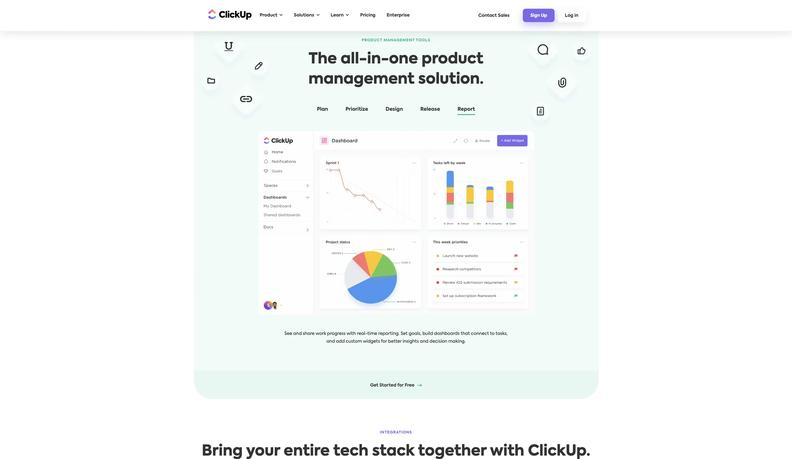 Task type: locate. For each thing, give the bounding box(es) containing it.
for
[[381, 340, 387, 344]]

with
[[347, 332, 356, 336], [490, 445, 525, 460]]

prioritize button
[[339, 106, 375, 116]]

all-
[[341, 52, 367, 67]]

see and share work progress with real-time reporting. set goals, build dashboards that connect to tasks, and add custom widgets for better insights and decision making.
[[285, 332, 508, 344]]

bring your entire tech stack together with clickup.
[[202, 445, 591, 460]]

0 horizontal spatial with
[[347, 332, 356, 336]]

software teams lp_hero image (sprint dashboard) v2.png image
[[258, 131, 535, 315]]

stack
[[372, 445, 415, 460]]

solutions button
[[291, 9, 323, 22]]

your
[[246, 445, 280, 460]]

product for product
[[260, 13, 278, 17]]

share
[[303, 332, 315, 336]]

sign
[[531, 13, 540, 18]]

goals,
[[409, 332, 422, 336]]

management
[[309, 72, 415, 87]]

that
[[461, 332, 470, 336]]

enterprise
[[387, 13, 410, 17]]

and down "progress" on the bottom left of page
[[327, 340, 335, 344]]

product inside "popup button"
[[260, 13, 278, 17]]

contact
[[479, 13, 497, 18]]

1 horizontal spatial with
[[490, 445, 525, 460]]

tech
[[333, 445, 369, 460]]

pricing link
[[357, 9, 379, 22]]

custom
[[346, 340, 362, 344]]

0 vertical spatial with
[[347, 332, 356, 336]]

integrations
[[380, 431, 412, 435]]

dashboards
[[434, 332, 460, 336]]

1 vertical spatial with
[[490, 445, 525, 460]]

see
[[285, 332, 292, 336]]

the all-in-one product management solution.
[[309, 52, 484, 87]]

and down the build
[[420, 340, 429, 344]]

log
[[565, 13, 574, 18]]

prioritize
[[346, 107, 368, 112]]

progress
[[327, 332, 346, 336]]

sign up button
[[523, 9, 555, 22]]

1 horizontal spatial product
[[362, 39, 383, 42]]

0 horizontal spatial product
[[260, 13, 278, 17]]

report button
[[452, 106, 482, 116]]

release button
[[414, 106, 447, 116]]

product
[[260, 13, 278, 17], [362, 39, 383, 42]]

and right see
[[293, 332, 302, 336]]

plan
[[317, 107, 328, 112]]

and
[[293, 332, 302, 336], [327, 340, 335, 344], [420, 340, 429, 344]]

time
[[368, 332, 377, 336]]

1 vertical spatial product
[[362, 39, 383, 42]]

contact sales button
[[476, 10, 513, 21]]

build
[[423, 332, 433, 336]]

0 vertical spatial product
[[260, 13, 278, 17]]

release
[[421, 107, 440, 112]]

tab list
[[213, 106, 580, 116]]

learn button
[[328, 9, 352, 22]]

sign up
[[531, 13, 547, 18]]

add
[[336, 340, 345, 344]]

in-
[[367, 52, 389, 67]]

contact sales
[[479, 13, 510, 18]]

reporting.
[[379, 332, 400, 336]]

2 horizontal spatial and
[[420, 340, 429, 344]]



Task type: describe. For each thing, give the bounding box(es) containing it.
product
[[422, 52, 484, 67]]

with inside see and share work progress with real-time reporting. set goals, build dashboards that connect to tasks, and add custom widgets for better insights and decision making.
[[347, 332, 356, 336]]

log in
[[565, 13, 579, 18]]

insights
[[403, 340, 419, 344]]

better
[[388, 340, 402, 344]]

plan button
[[311, 106, 334, 116]]

product for product management tools
[[362, 39, 383, 42]]

solution.
[[418, 72, 484, 87]]

connect
[[471, 332, 489, 336]]

log in link
[[558, 9, 586, 22]]

report tab panel
[[258, 126, 535, 346]]

report
[[458, 107, 475, 112]]

together
[[418, 445, 487, 460]]

tasks,
[[496, 332, 508, 336]]

to
[[490, 332, 495, 336]]

widgets
[[363, 340, 380, 344]]

1 horizontal spatial and
[[327, 340, 335, 344]]

design button
[[380, 106, 409, 116]]

product management tools
[[362, 39, 431, 42]]

management
[[384, 39, 415, 42]]

tools
[[416, 39, 431, 42]]

pricing
[[360, 13, 376, 17]]

enterprise link
[[384, 9, 413, 22]]

0 horizontal spatial and
[[293, 332, 302, 336]]

entire
[[284, 445, 330, 460]]

clickup image
[[206, 8, 252, 20]]

real-
[[357, 332, 368, 336]]

product button
[[257, 9, 286, 22]]

design
[[386, 107, 403, 112]]

sales
[[498, 13, 510, 18]]

work
[[316, 332, 326, 336]]

tab list containing plan
[[213, 106, 580, 116]]

clickup.
[[528, 445, 591, 460]]

one
[[389, 52, 418, 67]]

solutions
[[294, 13, 314, 17]]

in
[[575, 13, 579, 18]]

making.
[[449, 340, 466, 344]]

bring
[[202, 445, 243, 460]]

learn
[[331, 13, 344, 17]]

up
[[541, 13, 547, 18]]

the
[[309, 52, 337, 67]]

set
[[401, 332, 408, 336]]

decision
[[430, 340, 448, 344]]



Task type: vqa. For each thing, say whether or not it's contained in the screenshot.
the bottommost or
no



